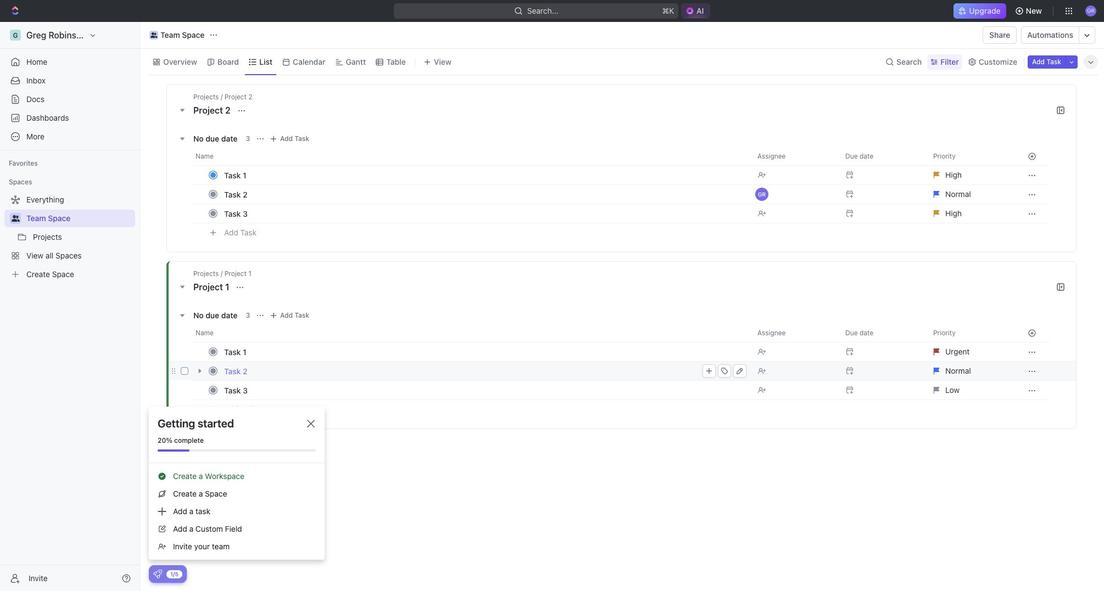 Task type: vqa. For each thing, say whether or not it's contained in the screenshot.
the top Team Space
yes



Task type: locate. For each thing, give the bounding box(es) containing it.
assignee button for project 1
[[751, 325, 839, 342]]

2 / from the top
[[221, 270, 223, 278]]

projects for project 1
[[193, 270, 219, 278]]

1 vertical spatial create
[[173, 472, 197, 481]]

project up project 1
[[225, 270, 247, 278]]

0 vertical spatial gr
[[1088, 7, 1095, 14]]

spaces up 'create space' link
[[56, 251, 82, 260]]

team down everything
[[26, 214, 46, 223]]

0 horizontal spatial team
[[26, 214, 46, 223]]

0 vertical spatial priority button
[[927, 148, 1015, 165]]

1 name button from the top
[[193, 148, 751, 165]]

g
[[13, 31, 18, 39]]

space down everything link
[[48, 214, 71, 223]]

create inside tree
[[26, 270, 50, 279]]

1 vertical spatial due date button
[[839, 325, 927, 342]]

spaces down 'favorites' button
[[9, 178, 32, 186]]

1 horizontal spatial spaces
[[56, 251, 82, 260]]

0 horizontal spatial invite
[[29, 574, 48, 583]]

view inside sidebar navigation
[[26, 251, 43, 260]]

no due date
[[193, 134, 238, 143], [193, 311, 238, 320]]

0 vertical spatial invite
[[173, 542, 192, 552]]

team
[[160, 30, 180, 40], [26, 214, 46, 223]]

2 normal from the top
[[946, 367, 971, 376]]

project 2
[[193, 106, 233, 115]]

1 vertical spatial view
[[26, 251, 43, 260]]

2 inside "link"
[[243, 190, 248, 199]]

1
[[243, 171, 247, 180], [248, 270, 252, 278], [225, 282, 229, 292], [243, 348, 247, 357]]

0 horizontal spatial user group image
[[11, 215, 20, 222]]

high button for 1
[[927, 165, 1015, 185]]

normal button
[[927, 185, 1015, 204], [927, 362, 1015, 381]]

no due date down project 1
[[193, 311, 238, 320]]

due date for project 2
[[846, 152, 874, 160]]

a up create a space
[[199, 472, 203, 481]]

1 vertical spatial high
[[946, 209, 962, 218]]

a for space
[[199, 490, 203, 499]]

0 horizontal spatial team space
[[26, 214, 71, 223]]

1 vertical spatial assignee button
[[751, 325, 839, 342]]

1 vertical spatial task 3 link
[[221, 383, 749, 399]]

1 horizontal spatial workspace
[[205, 472, 245, 481]]

2 due from the top
[[206, 311, 219, 320]]

workspace
[[96, 30, 142, 40], [205, 472, 245, 481]]

0 horizontal spatial view
[[26, 251, 43, 260]]

projects / project 1
[[193, 270, 252, 278]]

1 vertical spatial team
[[26, 214, 46, 223]]

0 horizontal spatial workspace
[[96, 30, 142, 40]]

2 priority from the top
[[934, 329, 956, 337]]

projects for project 2
[[193, 93, 219, 101]]

1 / from the top
[[221, 93, 223, 101]]

view all spaces link
[[4, 247, 133, 265]]

create a space
[[173, 490, 227, 499]]

invite for invite
[[29, 574, 48, 583]]

2 vertical spatial projects
[[193, 270, 219, 278]]

‎task for ‎task 1
[[224, 348, 241, 357]]

3 down task 2
[[243, 209, 248, 218]]

1 task 3 link from the top
[[221, 206, 749, 222]]

due for project 1
[[846, 329, 858, 337]]

/ up project 2
[[221, 93, 223, 101]]

due date button for project 1
[[839, 325, 927, 342]]

invite inside sidebar navigation
[[29, 574, 48, 583]]

0 vertical spatial assignee button
[[751, 148, 839, 165]]

name button up task 1 link in the top of the page
[[193, 148, 751, 165]]

projects
[[193, 93, 219, 101], [33, 232, 62, 242], [193, 270, 219, 278]]

/ for 1
[[221, 270, 223, 278]]

team space link up the overview
[[147, 29, 207, 42]]

normal
[[946, 190, 971, 199], [946, 367, 971, 376]]

customize button
[[965, 54, 1021, 70]]

spaces
[[9, 178, 32, 186], [56, 251, 82, 260]]

projects up project 2
[[193, 93, 219, 101]]

all
[[46, 251, 53, 260]]

no for project 1
[[193, 311, 204, 320]]

1 high from the top
[[946, 170, 962, 180]]

task 1 link
[[221, 167, 749, 183]]

1 vertical spatial assignee
[[758, 329, 786, 337]]

a up "task"
[[199, 490, 203, 499]]

new button
[[1011, 2, 1049, 20]]

0 vertical spatial name
[[196, 152, 214, 160]]

task 3 for 2nd task 3 link from the bottom
[[224, 209, 248, 218]]

team
[[212, 542, 230, 552]]

tree inside sidebar navigation
[[4, 191, 135, 284]]

1 normal button from the top
[[927, 185, 1015, 204]]

2 high from the top
[[946, 209, 962, 218]]

close image
[[307, 420, 315, 428]]

due down project 1
[[206, 311, 219, 320]]

1 vertical spatial priority button
[[927, 325, 1015, 342]]

gantt link
[[344, 54, 366, 70]]

add task button
[[1028, 55, 1066, 68], [267, 132, 314, 146], [219, 226, 261, 240], [267, 309, 314, 323], [219, 403, 261, 417]]

1 vertical spatial high button
[[927, 204, 1015, 224]]

project
[[225, 93, 247, 101], [193, 106, 223, 115], [225, 270, 247, 278], [193, 282, 223, 292]]

calendar
[[293, 57, 326, 66]]

task
[[1047, 57, 1062, 66], [295, 135, 309, 143], [224, 171, 241, 180], [224, 190, 241, 199], [224, 209, 241, 218], [240, 228, 257, 237], [295, 312, 309, 320], [224, 386, 241, 395], [240, 405, 257, 414]]

2 due from the top
[[846, 329, 858, 337]]

0 vertical spatial normal
[[946, 190, 971, 199]]

0 horizontal spatial gr
[[758, 191, 766, 198]]

1 vertical spatial team space link
[[26, 210, 133, 228]]

1 vertical spatial no
[[193, 311, 204, 320]]

0 vertical spatial high button
[[927, 165, 1015, 185]]

view left all
[[26, 251, 43, 260]]

gr
[[1088, 7, 1095, 14], [758, 191, 766, 198]]

name down project 1
[[196, 329, 214, 337]]

create down all
[[26, 270, 50, 279]]

0 vertical spatial assignee
[[758, 152, 786, 160]]

0 vertical spatial view
[[434, 57, 452, 66]]

1 task 3 from the top
[[224, 209, 248, 218]]

0 vertical spatial no due date
[[193, 134, 238, 143]]

search...
[[527, 6, 559, 15]]

1 vertical spatial due
[[206, 311, 219, 320]]

1 vertical spatial task 3
[[224, 386, 248, 395]]

1 vertical spatial /
[[221, 270, 223, 278]]

2 task 3 from the top
[[224, 386, 248, 395]]

1 vertical spatial user group image
[[11, 215, 20, 222]]

workspace up create a space
[[205, 472, 245, 481]]

team space link up projects link on the left of page
[[26, 210, 133, 228]]

1 due date button from the top
[[839, 148, 927, 165]]

2 name from the top
[[196, 329, 214, 337]]

‎task
[[224, 348, 241, 357], [224, 367, 241, 376]]

priority for project 1
[[934, 329, 956, 337]]

upgrade
[[970, 6, 1001, 15]]

workspace for create a workspace
[[205, 472, 245, 481]]

1 no due date from the top
[[193, 134, 238, 143]]

view right table
[[434, 57, 452, 66]]

1 assignee from the top
[[758, 152, 786, 160]]

1 ‎task from the top
[[224, 348, 241, 357]]

low
[[946, 386, 960, 395]]

task 3 down ‎task 2
[[224, 386, 248, 395]]

1 high button from the top
[[927, 165, 1015, 185]]

projects / project 2
[[193, 93, 252, 101]]

1 for ‎task 1
[[243, 348, 247, 357]]

2 due date from the top
[[846, 329, 874, 337]]

docs
[[26, 95, 45, 104]]

1 vertical spatial name button
[[193, 325, 751, 342]]

field
[[225, 525, 242, 534]]

0 vertical spatial projects
[[193, 93, 219, 101]]

0 vertical spatial due
[[846, 152, 858, 160]]

due down project 2
[[206, 134, 219, 143]]

a for task
[[189, 507, 194, 517]]

20% complete
[[158, 437, 204, 445]]

team space link
[[147, 29, 207, 42], [26, 210, 133, 228]]

custom
[[196, 525, 223, 534]]

tree containing everything
[[4, 191, 135, 284]]

inbox
[[26, 76, 46, 85]]

search button
[[883, 54, 926, 70]]

due
[[206, 134, 219, 143], [206, 311, 219, 320]]

no down project 2
[[193, 134, 204, 143]]

a
[[199, 472, 203, 481], [199, 490, 203, 499], [189, 507, 194, 517], [189, 525, 194, 534]]

2 name button from the top
[[193, 325, 751, 342]]

space up the overview
[[182, 30, 205, 40]]

2
[[248, 93, 252, 101], [225, 106, 231, 115], [243, 190, 248, 199], [243, 367, 248, 376]]

1 normal from the top
[[946, 190, 971, 199]]

/ up project 1
[[221, 270, 223, 278]]

0 vertical spatial name button
[[193, 148, 751, 165]]

assignee button
[[751, 148, 839, 165], [751, 325, 839, 342]]

priority button for project 1
[[927, 325, 1015, 342]]

ai
[[697, 6, 704, 15]]

0 horizontal spatial spaces
[[9, 178, 32, 186]]

calendar link
[[291, 54, 326, 70]]

0 vertical spatial task 3
[[224, 209, 248, 218]]

2 high button from the top
[[927, 204, 1015, 224]]

high button
[[927, 165, 1015, 185], [927, 204, 1015, 224]]

add
[[1033, 57, 1045, 66], [280, 135, 293, 143], [224, 228, 238, 237], [280, 312, 293, 320], [224, 405, 238, 414], [173, 507, 187, 517], [173, 525, 187, 534]]

search
[[897, 57, 922, 66]]

space down view all spaces link
[[52, 270, 74, 279]]

0 vertical spatial ‎task
[[224, 348, 241, 357]]

2 priority button from the top
[[927, 325, 1015, 342]]

1 priority from the top
[[934, 152, 956, 160]]

date
[[221, 134, 238, 143], [860, 152, 874, 160], [221, 311, 238, 320], [860, 329, 874, 337]]

due date
[[846, 152, 874, 160], [846, 329, 874, 337]]

name
[[196, 152, 214, 160], [196, 329, 214, 337]]

0 vertical spatial priority
[[934, 152, 956, 160]]

view all spaces
[[26, 251, 82, 260]]

no due date down project 2
[[193, 134, 238, 143]]

1 no from the top
[[193, 134, 204, 143]]

1 vertical spatial no due date
[[193, 311, 238, 320]]

assignee
[[758, 152, 786, 160], [758, 329, 786, 337]]

0 vertical spatial due
[[206, 134, 219, 143]]

2 no from the top
[[193, 311, 204, 320]]

0 vertical spatial due date
[[846, 152, 874, 160]]

0 vertical spatial task 3 link
[[221, 206, 749, 222]]

tree
[[4, 191, 135, 284]]

1 horizontal spatial invite
[[173, 542, 192, 552]]

1 horizontal spatial gr
[[1088, 7, 1095, 14]]

20%
[[158, 437, 172, 445]]

sidebar navigation
[[0, 22, 142, 592]]

task 3 link down ‎task 2 link
[[221, 383, 749, 399]]

workspace inside sidebar navigation
[[96, 30, 142, 40]]

view button
[[420, 54, 455, 70]]

projects up all
[[33, 232, 62, 242]]

workspace for greg robinson's workspace
[[96, 30, 142, 40]]

team space up the overview
[[160, 30, 205, 40]]

team space down everything
[[26, 214, 71, 223]]

1 vertical spatial name
[[196, 329, 214, 337]]

due date button for project 2
[[839, 148, 927, 165]]

task 3 link down task 2 "link"
[[221, 206, 749, 222]]

task 3
[[224, 209, 248, 218], [224, 386, 248, 395]]

0 vertical spatial create
[[26, 270, 50, 279]]

task 2
[[224, 190, 248, 199]]

0 vertical spatial due date button
[[839, 148, 927, 165]]

1 vertical spatial normal button
[[927, 362, 1015, 381]]

normal for first normal 'dropdown button' from the bottom of the page
[[946, 367, 971, 376]]

a left "task"
[[189, 507, 194, 517]]

0 vertical spatial team
[[160, 30, 180, 40]]

robinson's
[[49, 30, 94, 40]]

1 due from the top
[[206, 134, 219, 143]]

1 vertical spatial priority
[[934, 329, 956, 337]]

2 no due date from the top
[[193, 311, 238, 320]]

high
[[946, 170, 962, 180], [946, 209, 962, 218]]

1 vertical spatial gr button
[[751, 185, 839, 204]]

low button
[[927, 381, 1015, 401]]

1 priority button from the top
[[927, 148, 1015, 165]]

1 horizontal spatial team space link
[[147, 29, 207, 42]]

1 assignee button from the top
[[751, 148, 839, 165]]

0 vertical spatial high
[[946, 170, 962, 180]]

invite
[[173, 542, 192, 552], [29, 574, 48, 583]]

/ for 2
[[221, 93, 223, 101]]

1 for project 1
[[225, 282, 229, 292]]

1 vertical spatial invite
[[29, 574, 48, 583]]

2 due date button from the top
[[839, 325, 927, 342]]

priority
[[934, 152, 956, 160], [934, 329, 956, 337]]

gr button
[[1083, 2, 1100, 20], [751, 185, 839, 204]]

create space
[[26, 270, 74, 279]]

a down add a task
[[189, 525, 194, 534]]

1 horizontal spatial view
[[434, 57, 452, 66]]

0 horizontal spatial gr button
[[751, 185, 839, 204]]

create up create a space
[[173, 472, 197, 481]]

1 vertical spatial ‎task
[[224, 367, 241, 376]]

task
[[196, 507, 211, 517]]

project down projects / project 1
[[193, 282, 223, 292]]

projects up project 1
[[193, 270, 219, 278]]

2 assignee from the top
[[758, 329, 786, 337]]

2 vertical spatial create
[[173, 490, 197, 499]]

task 3 down task 2
[[224, 209, 248, 218]]

‎task 1 link
[[221, 344, 749, 360]]

a for workspace
[[199, 472, 203, 481]]

0 vertical spatial team space
[[160, 30, 205, 40]]

due
[[846, 152, 858, 160], [846, 329, 858, 337]]

0 vertical spatial /
[[221, 93, 223, 101]]

space
[[182, 30, 205, 40], [48, 214, 71, 223], [52, 270, 74, 279], [205, 490, 227, 499]]

project down projects / project 2
[[193, 106, 223, 115]]

view for view
[[434, 57, 452, 66]]

list
[[259, 57, 273, 66]]

0 vertical spatial normal button
[[927, 185, 1015, 204]]

1 due from the top
[[846, 152, 858, 160]]

workspace right robinson's on the top of page
[[96, 30, 142, 40]]

name button up ‎task 1 link
[[193, 325, 751, 342]]

1 due date from the top
[[846, 152, 874, 160]]

user group image inside sidebar navigation
[[11, 215, 20, 222]]

priority button
[[927, 148, 1015, 165], [927, 325, 1015, 342]]

team up overview link
[[160, 30, 180, 40]]

high button for 3
[[927, 204, 1015, 224]]

1 vertical spatial normal
[[946, 367, 971, 376]]

‎task down the ‎task 1
[[224, 367, 241, 376]]

1 horizontal spatial user group image
[[150, 32, 157, 38]]

1 vertical spatial due
[[846, 329, 858, 337]]

no down project 1
[[193, 311, 204, 320]]

‎task up ‎task 2
[[224, 348, 241, 357]]

view inside button
[[434, 57, 452, 66]]

1 vertical spatial team space
[[26, 214, 71, 223]]

1 vertical spatial projects
[[33, 232, 62, 242]]

1 horizontal spatial gr button
[[1083, 2, 1100, 20]]

create up add a task
[[173, 490, 197, 499]]

name down project 2
[[196, 152, 214, 160]]

2 for task 2
[[243, 190, 248, 199]]

create
[[26, 270, 50, 279], [173, 472, 197, 481], [173, 490, 197, 499]]

2 assignee button from the top
[[751, 325, 839, 342]]

1 vertical spatial due date
[[846, 329, 874, 337]]

projects link
[[33, 229, 133, 246]]

2 for project 2
[[225, 106, 231, 115]]

due date for project 1
[[846, 329, 874, 337]]

name button
[[193, 148, 751, 165], [193, 325, 751, 342]]

1 vertical spatial spaces
[[56, 251, 82, 260]]

/
[[221, 93, 223, 101], [221, 270, 223, 278]]

board link
[[215, 54, 239, 70]]

1 vertical spatial gr
[[758, 191, 766, 198]]

2 ‎task from the top
[[224, 367, 241, 376]]

onboarding checklist button element
[[153, 570, 162, 579]]

0 vertical spatial no
[[193, 134, 204, 143]]

user group image
[[150, 32, 157, 38], [11, 215, 20, 222]]

2 for ‎task 2
[[243, 367, 248, 376]]

0 vertical spatial workspace
[[96, 30, 142, 40]]

1 vertical spatial workspace
[[205, 472, 245, 481]]

overview link
[[161, 54, 197, 70]]

invite your team
[[173, 542, 230, 552]]

0 vertical spatial team space link
[[147, 29, 207, 42]]



Task type: describe. For each thing, give the bounding box(es) containing it.
automations button
[[1022, 27, 1079, 43]]

create for create a workspace
[[173, 472, 197, 481]]

list link
[[257, 54, 273, 70]]

complete
[[174, 437, 204, 445]]

task 2 link
[[221, 187, 749, 203]]

everything link
[[4, 191, 133, 209]]

high for task 1
[[946, 170, 962, 180]]

create for create space
[[26, 270, 50, 279]]

getting started
[[158, 418, 234, 430]]

space down create a workspace
[[205, 490, 227, 499]]

due for project 2
[[846, 152, 858, 160]]

view for view all spaces
[[26, 251, 43, 260]]

onboarding checklist button image
[[153, 570, 162, 579]]

customize
[[979, 57, 1018, 66]]

1 horizontal spatial team
[[160, 30, 180, 40]]

urgent button
[[927, 342, 1015, 362]]

⌘k
[[662, 6, 674, 15]]

no due date for 2
[[193, 134, 238, 143]]

‎task 1
[[224, 348, 247, 357]]

getting
[[158, 418, 195, 430]]

automations
[[1028, 30, 1074, 40]]

spaces inside tree
[[56, 251, 82, 260]]

dashboards
[[26, 113, 69, 123]]

‎task for ‎task 2
[[224, 367, 241, 376]]

started
[[198, 418, 234, 430]]

team inside tree
[[26, 214, 46, 223]]

project 1
[[193, 282, 232, 292]]

1 horizontal spatial team space
[[160, 30, 205, 40]]

docs link
[[4, 91, 135, 108]]

0 vertical spatial spaces
[[9, 178, 32, 186]]

2 task 3 link from the top
[[221, 383, 749, 399]]

high for task 3
[[946, 209, 962, 218]]

assignee button for project 2
[[751, 148, 839, 165]]

priority for project 2
[[934, 152, 956, 160]]

create a workspace
[[173, 472, 245, 481]]

favorites
[[9, 159, 38, 168]]

favorites button
[[4, 157, 42, 170]]

team space inside tree
[[26, 214, 71, 223]]

gr for the top gr 'dropdown button'
[[1088, 7, 1095, 14]]

share button
[[983, 26, 1017, 44]]

home link
[[4, 53, 135, 71]]

2 normal button from the top
[[927, 362, 1015, 381]]

invite for invite your team
[[173, 542, 192, 552]]

greg robinson's workspace, , element
[[10, 30, 21, 41]]

a for custom
[[189, 525, 194, 534]]

‎task 2
[[224, 367, 248, 376]]

3 up the ‎task 1
[[246, 312, 250, 320]]

assignee for project 2
[[758, 152, 786, 160]]

3 up task 1
[[246, 135, 250, 143]]

upgrade link
[[954, 3, 1007, 19]]

due for 1
[[206, 311, 219, 320]]

more
[[26, 132, 45, 141]]

0 vertical spatial gr button
[[1083, 2, 1100, 20]]

project up project 2
[[225, 93, 247, 101]]

gantt
[[346, 57, 366, 66]]

1/5
[[170, 571, 179, 578]]

board
[[218, 57, 239, 66]]

task 3 for first task 3 link from the bottom of the page
[[224, 386, 248, 395]]

‎task 2 link
[[221, 364, 749, 379]]

overview
[[163, 57, 197, 66]]

task inside "link"
[[224, 190, 241, 199]]

normal for 2nd normal 'dropdown button' from the bottom of the page
[[946, 190, 971, 199]]

1 for task 1
[[243, 171, 247, 180]]

gr for gr 'dropdown button' to the left
[[758, 191, 766, 198]]

more button
[[4, 128, 135, 146]]

filter
[[941, 57, 959, 66]]

1 name from the top
[[196, 152, 214, 160]]

no due date for 1
[[193, 311, 238, 320]]

due for 2
[[206, 134, 219, 143]]

urgent
[[946, 347, 970, 357]]

inbox link
[[4, 72, 135, 90]]

new
[[1026, 6, 1043, 15]]

0 horizontal spatial team space link
[[26, 210, 133, 228]]

your
[[194, 542, 210, 552]]

dashboards link
[[4, 109, 135, 127]]

view button
[[420, 49, 455, 75]]

everything
[[26, 195, 64, 204]]

table
[[386, 57, 406, 66]]

greg
[[26, 30, 46, 40]]

add a custom field
[[173, 525, 242, 534]]

create space link
[[4, 266, 133, 284]]

add a task
[[173, 507, 211, 517]]

greg robinson's workspace
[[26, 30, 142, 40]]

priority button for project 2
[[927, 148, 1015, 165]]

assignee for project 1
[[758, 329, 786, 337]]

table link
[[384, 54, 406, 70]]

0 vertical spatial user group image
[[150, 32, 157, 38]]

share
[[990, 30, 1011, 40]]

projects inside tree
[[33, 232, 62, 242]]

task 1
[[224, 171, 247, 180]]

create for create a space
[[173, 490, 197, 499]]

ai button
[[681, 3, 711, 19]]

home
[[26, 57, 47, 66]]

no for project 2
[[193, 134, 204, 143]]

3 down ‎task 2
[[243, 386, 248, 395]]

filter button
[[928, 54, 963, 70]]



